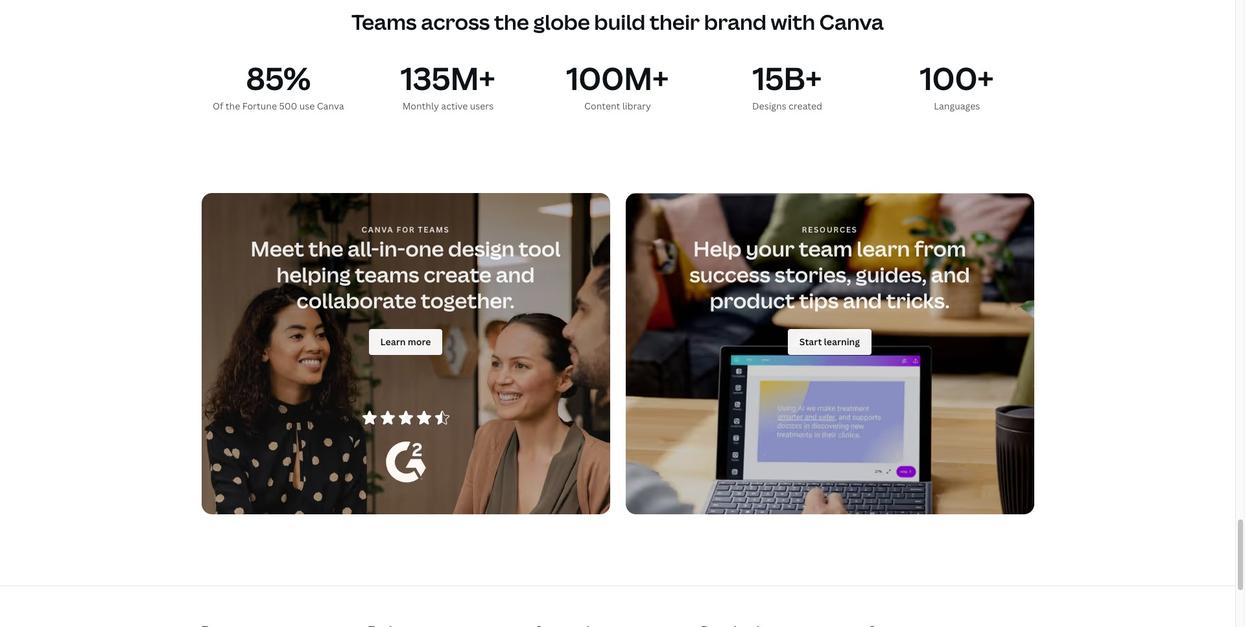 Task type: locate. For each thing, give the bounding box(es) containing it.
for
[[397, 224, 415, 235]]

globe
[[533, 8, 590, 36]]

100+ languages
[[920, 57, 994, 112]]

success
[[689, 261, 770, 288]]

2 horizontal spatial the
[[494, 8, 529, 36]]

create
[[424, 261, 491, 288]]

active
[[441, 100, 468, 112]]

canva inside 85% of the fortune 500 use canva
[[317, 100, 344, 112]]

and right the create
[[496, 261, 535, 288]]

canva for teams meet the all-in-one design tool helping teams create and collaborate together.
[[251, 224, 561, 314]]

100m+
[[566, 57, 669, 99]]

team
[[799, 235, 852, 263]]

1 vertical spatial teams
[[418, 224, 450, 235]]

and right guides,
[[931, 261, 970, 288]]

helping
[[277, 261, 351, 288]]

0 vertical spatial the
[[494, 8, 529, 36]]

the right of
[[226, 100, 240, 112]]

the
[[494, 8, 529, 36], [226, 100, 240, 112], [308, 235, 343, 263]]

the for teams
[[494, 8, 529, 36]]

135m+ monthly active users
[[401, 57, 495, 112]]

content
[[584, 100, 620, 112]]

0 vertical spatial canva
[[819, 8, 884, 36]]

the for 85%
[[226, 100, 240, 112]]

the left globe
[[494, 8, 529, 36]]

0 horizontal spatial canva
[[317, 100, 344, 112]]

the inside 85% of the fortune 500 use canva
[[226, 100, 240, 112]]

from
[[914, 235, 966, 263]]

1 vertical spatial canva
[[317, 100, 344, 112]]

canva right with
[[819, 8, 884, 36]]

1 horizontal spatial the
[[308, 235, 343, 263]]

library
[[622, 100, 651, 112]]

2 horizontal spatial and
[[931, 261, 970, 288]]

85%
[[246, 57, 311, 99]]

canva left for at top left
[[362, 224, 394, 235]]

1 horizontal spatial canva
[[362, 224, 394, 235]]

resources help your team learn from success stories, guides, and product tips and tricks.
[[689, 224, 970, 314]]

canva right use
[[317, 100, 344, 112]]

2 vertical spatial canva
[[362, 224, 394, 235]]

canva inside canva for teams meet the all-in-one design tool helping teams create and collaborate together.
[[362, 224, 394, 235]]

canva
[[819, 8, 884, 36], [317, 100, 344, 112], [362, 224, 394, 235]]

85% of the fortune 500 use canva
[[213, 57, 344, 112]]

0 horizontal spatial and
[[496, 261, 535, 288]]

2 vertical spatial the
[[308, 235, 343, 263]]

the inside canva for teams meet the all-in-one design tool helping teams create and collaborate together.
[[308, 235, 343, 263]]

teams
[[351, 8, 417, 36], [418, 224, 450, 235]]

users
[[470, 100, 494, 112]]

1 horizontal spatial and
[[843, 287, 882, 314]]

2 horizontal spatial canva
[[819, 8, 884, 36]]

created
[[789, 100, 822, 112]]

and
[[496, 261, 535, 288], [931, 261, 970, 288], [843, 287, 882, 314]]

15b+ designs created
[[752, 57, 822, 112]]

1 horizontal spatial teams
[[418, 224, 450, 235]]

135m+
[[401, 57, 495, 99]]

learn
[[857, 235, 910, 263]]

0 horizontal spatial teams
[[351, 8, 417, 36]]

0 horizontal spatial the
[[226, 100, 240, 112]]

meet
[[251, 235, 304, 263]]

across
[[421, 8, 490, 36]]

the left all-
[[308, 235, 343, 263]]

and right tips
[[843, 287, 882, 314]]

1 vertical spatial the
[[226, 100, 240, 112]]

of
[[213, 100, 223, 112]]



Task type: vqa. For each thing, say whether or not it's contained in the screenshot.
If
no



Task type: describe. For each thing, give the bounding box(es) containing it.
design
[[448, 235, 514, 263]]

0 vertical spatial teams
[[351, 8, 417, 36]]

tricks.
[[886, 287, 950, 314]]

teams
[[355, 261, 419, 288]]

in-
[[379, 235, 405, 263]]

all-
[[348, 235, 379, 263]]

teams inside canva for teams meet the all-in-one design tool helping teams create and collaborate together.
[[418, 224, 450, 235]]

their
[[650, 8, 700, 36]]

brand
[[704, 8, 767, 36]]

tool
[[519, 235, 561, 263]]

product
[[710, 287, 795, 314]]

100m+ content library
[[566, 57, 669, 112]]

use
[[299, 100, 315, 112]]

teams across the globe build their brand with canva
[[351, 8, 884, 36]]

together.
[[421, 287, 515, 314]]

tips
[[799, 287, 839, 314]]

500
[[279, 100, 297, 112]]

resources
[[802, 224, 858, 235]]

help
[[693, 235, 742, 263]]

your
[[746, 235, 795, 263]]

guides,
[[856, 261, 927, 288]]

100+
[[920, 57, 994, 99]]

15b+
[[753, 57, 822, 99]]

stories,
[[775, 261, 851, 288]]

one
[[405, 235, 444, 263]]

build
[[594, 8, 645, 36]]

with
[[771, 8, 815, 36]]

and inside canva for teams meet the all-in-one design tool helping teams create and collaborate together.
[[496, 261, 535, 288]]

fortune
[[242, 100, 277, 112]]

collaborate
[[297, 287, 416, 314]]

languages
[[934, 100, 980, 112]]

monthly
[[402, 100, 439, 112]]

designs
[[752, 100, 786, 112]]



